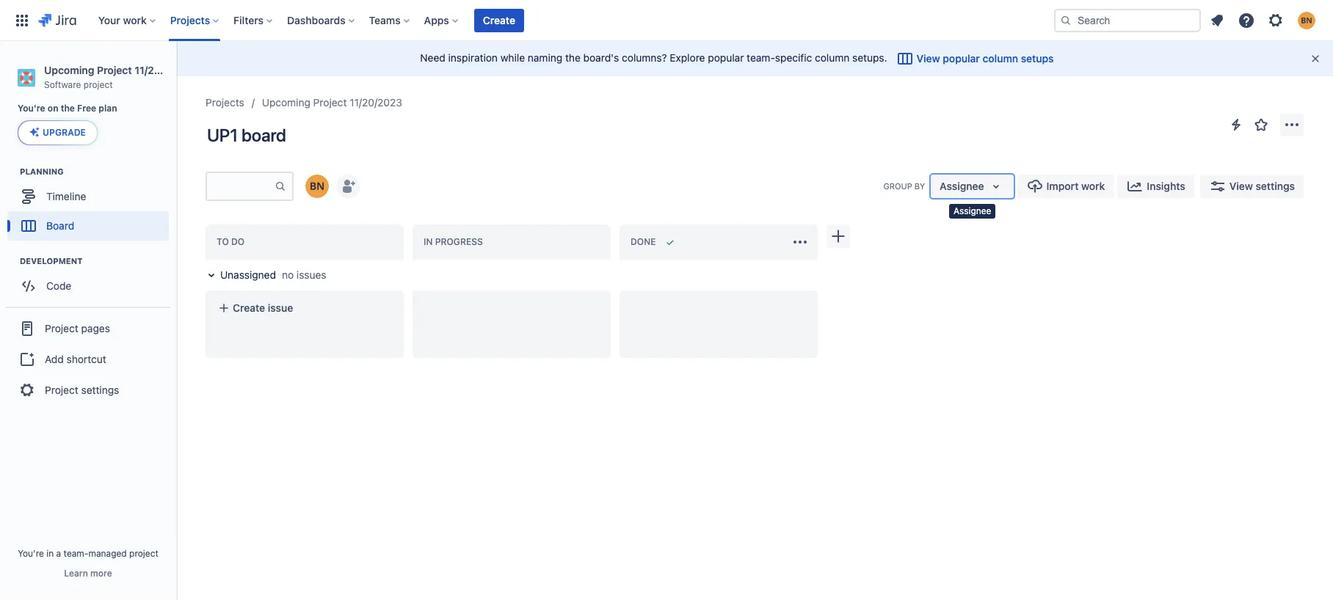 Task type: vqa. For each thing, say whether or not it's contained in the screenshot.
popular
yes



Task type: locate. For each thing, give the bounding box(es) containing it.
projects up up1
[[206, 96, 244, 109]]

import image
[[1026, 178, 1044, 195]]

create left issue
[[233, 302, 265, 314]]

1 horizontal spatial column
[[983, 52, 1019, 65]]

work inside popup button
[[123, 14, 147, 26]]

0 vertical spatial settings
[[1256, 180, 1295, 192]]

0 horizontal spatial team-
[[64, 549, 88, 560]]

upcoming
[[44, 64, 94, 76], [262, 96, 311, 109]]

1 vertical spatial assignee
[[954, 206, 992, 217]]

1 vertical spatial upcoming
[[262, 96, 311, 109]]

upcoming up software
[[44, 64, 94, 76]]

0 vertical spatial projects
[[170, 14, 210, 26]]

filters button
[[229, 8, 278, 32]]

filters
[[234, 14, 264, 26]]

0 vertical spatial create
[[483, 14, 516, 26]]

1 vertical spatial settings
[[81, 384, 119, 397]]

work right import
[[1082, 180, 1106, 192]]

unassigned
[[220, 269, 276, 281]]

settings
[[1256, 180, 1295, 192], [81, 384, 119, 397]]

timeline link
[[7, 182, 169, 212]]

you're for you're on the free plan
[[18, 103, 45, 114]]

upcoming inside upcoming project 11/20/2023 software project
[[44, 64, 94, 76]]

0 horizontal spatial settings
[[81, 384, 119, 397]]

you're on the free plan
[[18, 103, 117, 114]]

banner containing your work
[[0, 0, 1334, 41]]

view popular column setups
[[917, 52, 1054, 65]]

create for create
[[483, 14, 516, 26]]

1 vertical spatial more image
[[792, 234, 809, 251]]

you're left in
[[18, 549, 44, 560]]

on
[[48, 103, 58, 114]]

1 you're from the top
[[18, 103, 45, 114]]

group
[[6, 307, 170, 411]]

create up 'while'
[[483, 14, 516, 26]]

your work
[[98, 14, 147, 26]]

up1
[[207, 125, 238, 145]]

import work
[[1047, 180, 1106, 192]]

assignee up "assignee" tooltip
[[940, 180, 985, 192]]

create inside "create" button
[[483, 14, 516, 26]]

1 horizontal spatial upcoming
[[262, 96, 311, 109]]

a
[[56, 549, 61, 560]]

need inspiration while naming the board's columns? explore popular team-specific column setups.
[[420, 51, 888, 64]]

insights
[[1147, 180, 1186, 192]]

work for your work
[[123, 14, 147, 26]]

0 horizontal spatial work
[[123, 14, 147, 26]]

development image
[[2, 253, 20, 270]]

code
[[46, 280, 71, 292]]

view popular column setups button
[[888, 47, 1063, 71]]

popular
[[708, 51, 744, 64], [943, 52, 980, 65]]

1 horizontal spatial more image
[[1284, 116, 1301, 134]]

shortcut
[[66, 353, 106, 366]]

create
[[483, 14, 516, 26], [233, 302, 265, 314]]

0 horizontal spatial project
[[84, 79, 113, 90]]

1 horizontal spatial the
[[565, 51, 581, 64]]

need
[[420, 51, 446, 64]]

1 vertical spatial project
[[129, 549, 159, 560]]

in
[[424, 237, 433, 248]]

assignee inside tooltip
[[954, 206, 992, 217]]

learn more button
[[64, 568, 112, 580]]

0 vertical spatial team-
[[747, 51, 775, 64]]

0 vertical spatial assignee
[[940, 180, 985, 192]]

pages
[[81, 322, 110, 335]]

learn more
[[64, 568, 112, 579]]

ben nelson image
[[306, 175, 329, 198]]

0 horizontal spatial create
[[233, 302, 265, 314]]

project
[[84, 79, 113, 90], [129, 549, 159, 560]]

0 vertical spatial you're
[[18, 103, 45, 114]]

issues
[[297, 269, 326, 281]]

settings inside group
[[81, 384, 119, 397]]

0 horizontal spatial more image
[[792, 234, 809, 251]]

1 vertical spatial work
[[1082, 180, 1106, 192]]

0 vertical spatial work
[[123, 14, 147, 26]]

more image left create column image
[[792, 234, 809, 251]]

view
[[917, 52, 941, 65], [1230, 180, 1253, 192]]

1 horizontal spatial view
[[1230, 180, 1253, 192]]

setups.
[[853, 51, 888, 64]]

timeline
[[46, 190, 86, 203]]

settings down star up1 board image
[[1256, 180, 1295, 192]]

11/20/2023 for upcoming project 11/20/2023
[[350, 96, 402, 109]]

assignee down assignee popup button
[[954, 206, 992, 217]]

1 vertical spatial create
[[233, 302, 265, 314]]

0 horizontal spatial column
[[815, 51, 850, 64]]

0 horizontal spatial upcoming
[[44, 64, 94, 76]]

more
[[90, 568, 112, 579]]

group
[[884, 181, 913, 191]]

group by
[[884, 181, 925, 191]]

0 vertical spatial 11/20/2023
[[135, 64, 190, 76]]

1 vertical spatial the
[[61, 103, 75, 114]]

the
[[565, 51, 581, 64], [61, 103, 75, 114]]

projects link
[[206, 94, 244, 112]]

project settings
[[45, 384, 119, 397]]

add shortcut
[[45, 353, 106, 366]]

column left setups.
[[815, 51, 850, 64]]

automations menu button icon image
[[1228, 116, 1246, 133]]

projects button
[[166, 8, 225, 32]]

appswitcher icon image
[[13, 11, 31, 29]]

up1 board
[[207, 125, 286, 145]]

projects up sidebar navigation icon
[[170, 14, 210, 26]]

import
[[1047, 180, 1079, 192]]

project right managed
[[129, 549, 159, 560]]

create issue button
[[209, 295, 400, 322]]

0 horizontal spatial 11/20/2023
[[135, 64, 190, 76]]

the right naming
[[565, 51, 581, 64]]

11/20/2023 inside upcoming project 11/20/2023 software project
[[135, 64, 190, 76]]

planning image
[[2, 163, 20, 181]]

upcoming project 11/20/2023 software project
[[44, 64, 190, 90]]

projects
[[170, 14, 210, 26], [206, 96, 244, 109]]

1 vertical spatial 11/20/2023
[[350, 96, 402, 109]]

work
[[123, 14, 147, 26], [1082, 180, 1106, 192]]

settings inside button
[[1256, 180, 1295, 192]]

1 vertical spatial view
[[1230, 180, 1253, 192]]

1 vertical spatial you're
[[18, 549, 44, 560]]

Search field
[[1055, 8, 1201, 32]]

2 you're from the top
[[18, 549, 44, 560]]

insights button
[[1118, 175, 1195, 198]]

import work link
[[1018, 175, 1114, 198]]

view inside button
[[1230, 180, 1253, 192]]

development group
[[7, 256, 176, 306]]

1 horizontal spatial work
[[1082, 180, 1106, 192]]

more image
[[1284, 116, 1301, 134], [792, 234, 809, 251]]

column
[[815, 51, 850, 64], [983, 52, 1019, 65]]

planning
[[20, 167, 64, 176]]

the right on
[[61, 103, 75, 114]]

in progress
[[424, 237, 483, 248]]

1 horizontal spatial popular
[[943, 52, 980, 65]]

more image right star up1 board image
[[1284, 116, 1301, 134]]

project up 'plan'
[[84, 79, 113, 90]]

1 horizontal spatial create
[[483, 14, 516, 26]]

banner
[[0, 0, 1334, 41]]

by
[[915, 181, 925, 191]]

column left setups
[[983, 52, 1019, 65]]

assignee
[[940, 180, 985, 192], [954, 206, 992, 217]]

0 horizontal spatial the
[[61, 103, 75, 114]]

free
[[77, 103, 96, 114]]

assignee button
[[931, 175, 1014, 198]]

create inside "create issue" button
[[233, 302, 265, 314]]

settings down add shortcut button on the left
[[81, 384, 119, 397]]

1 vertical spatial team-
[[64, 549, 88, 560]]

dismiss image
[[1310, 53, 1322, 65]]

you're left on
[[18, 103, 45, 114]]

dashboards
[[287, 14, 346, 26]]

view down automations menu button icon at the top of the page
[[1230, 180, 1253, 192]]

columns?
[[622, 51, 667, 64]]

0 vertical spatial upcoming
[[44, 64, 94, 76]]

upcoming up board
[[262, 96, 311, 109]]

1 vertical spatial projects
[[206, 96, 244, 109]]

upgrade
[[43, 127, 86, 138]]

project pages link
[[6, 313, 170, 345]]

create button
[[474, 8, 524, 32]]

work right your
[[123, 14, 147, 26]]

0 vertical spatial project
[[84, 79, 113, 90]]

0 horizontal spatial view
[[917, 52, 941, 65]]

jira image
[[38, 11, 76, 29], [38, 11, 76, 29]]

project
[[97, 64, 132, 76], [313, 96, 347, 109], [45, 322, 78, 335], [45, 384, 78, 397]]

view right setups.
[[917, 52, 941, 65]]

0 vertical spatial view
[[917, 52, 941, 65]]

team-
[[747, 51, 775, 64], [64, 549, 88, 560]]

view settings button
[[1201, 175, 1304, 198]]

11/20/2023
[[135, 64, 190, 76], [350, 96, 402, 109]]

view inside 'button'
[[917, 52, 941, 65]]

board
[[46, 220, 74, 232]]

apps
[[424, 14, 449, 26]]

1 horizontal spatial 11/20/2023
[[350, 96, 402, 109]]

1 horizontal spatial settings
[[1256, 180, 1295, 192]]

0 vertical spatial the
[[565, 51, 581, 64]]

projects inside "popup button"
[[170, 14, 210, 26]]

you're
[[18, 103, 45, 114], [18, 549, 44, 560]]



Task type: describe. For each thing, give the bounding box(es) containing it.
your profile and settings image
[[1298, 11, 1316, 29]]

project inside upcoming project 11/20/2023 software project
[[97, 64, 132, 76]]

code link
[[7, 272, 169, 301]]

while
[[501, 51, 525, 64]]

insights image
[[1127, 178, 1144, 195]]

in
[[46, 549, 54, 560]]

help image
[[1238, 11, 1256, 29]]

create for create issue
[[233, 302, 265, 314]]

your
[[98, 14, 120, 26]]

group containing project pages
[[6, 307, 170, 411]]

board link
[[7, 212, 169, 241]]

add
[[45, 353, 64, 366]]

column inside 'button'
[[983, 52, 1019, 65]]

work for import work
[[1082, 180, 1106, 192]]

Search this board text field
[[207, 173, 275, 200]]

managed
[[88, 549, 127, 560]]

project inside upcoming project 11/20/2023 software project
[[84, 79, 113, 90]]

view for view settings
[[1230, 180, 1253, 192]]

settings image
[[1268, 11, 1285, 29]]

you're in a team-managed project
[[18, 549, 159, 560]]

upcoming project 11/20/2023
[[262, 96, 402, 109]]

assignee inside popup button
[[940, 180, 985, 192]]

assignee tooltip
[[950, 204, 996, 219]]

upgrade button
[[18, 121, 97, 145]]

project settings link
[[6, 375, 170, 407]]

software
[[44, 79, 81, 90]]

inspiration
[[448, 51, 498, 64]]

1 horizontal spatial team-
[[747, 51, 775, 64]]

add shortcut button
[[6, 345, 170, 375]]

add people image
[[339, 178, 357, 195]]

upcoming for upcoming project 11/20/2023
[[262, 96, 311, 109]]

settings for view settings
[[1256, 180, 1295, 192]]

teams
[[369, 14, 401, 26]]

planning group
[[7, 166, 176, 246]]

create column image
[[830, 228, 847, 245]]

upcoming for upcoming project 11/20/2023 software project
[[44, 64, 94, 76]]

setups
[[1021, 52, 1054, 65]]

do
[[231, 237, 245, 248]]

learn
[[64, 568, 88, 579]]

project pages
[[45, 322, 110, 335]]

create issue
[[233, 302, 293, 314]]

your work button
[[94, 8, 161, 32]]

issue
[[268, 302, 293, 314]]

apps button
[[420, 8, 464, 32]]

1 horizontal spatial project
[[129, 549, 159, 560]]

view settings
[[1230, 180, 1295, 192]]

projects for projects link
[[206, 96, 244, 109]]

primary element
[[9, 0, 1055, 41]]

upcoming project 11/20/2023 link
[[262, 94, 402, 112]]

0 horizontal spatial popular
[[708, 51, 744, 64]]

view for view popular column setups
[[917, 52, 941, 65]]

0 vertical spatial more image
[[1284, 116, 1301, 134]]

progress
[[435, 237, 483, 248]]

board's
[[584, 51, 619, 64]]

sidebar navigation image
[[160, 59, 192, 88]]

11/20/2023 for upcoming project 11/20/2023 software project
[[135, 64, 190, 76]]

search image
[[1060, 14, 1072, 26]]

settings for project settings
[[81, 384, 119, 397]]

star up1 board image
[[1253, 116, 1270, 134]]

dashboards button
[[283, 8, 360, 32]]

you're for you're in a team-managed project
[[18, 549, 44, 560]]

plan
[[99, 103, 117, 114]]

projects for projects "popup button"
[[170, 14, 210, 26]]

specific
[[775, 51, 812, 64]]

done
[[631, 237, 656, 248]]

naming
[[528, 51, 563, 64]]

board
[[242, 125, 286, 145]]

unassigned no issues
[[220, 269, 326, 281]]

notifications image
[[1209, 11, 1226, 29]]

to
[[217, 237, 229, 248]]

popular inside 'button'
[[943, 52, 980, 65]]

development
[[20, 257, 83, 266]]

explore
[[670, 51, 705, 64]]

to do
[[217, 237, 245, 248]]

no
[[282, 269, 294, 281]]

teams button
[[365, 8, 415, 32]]



